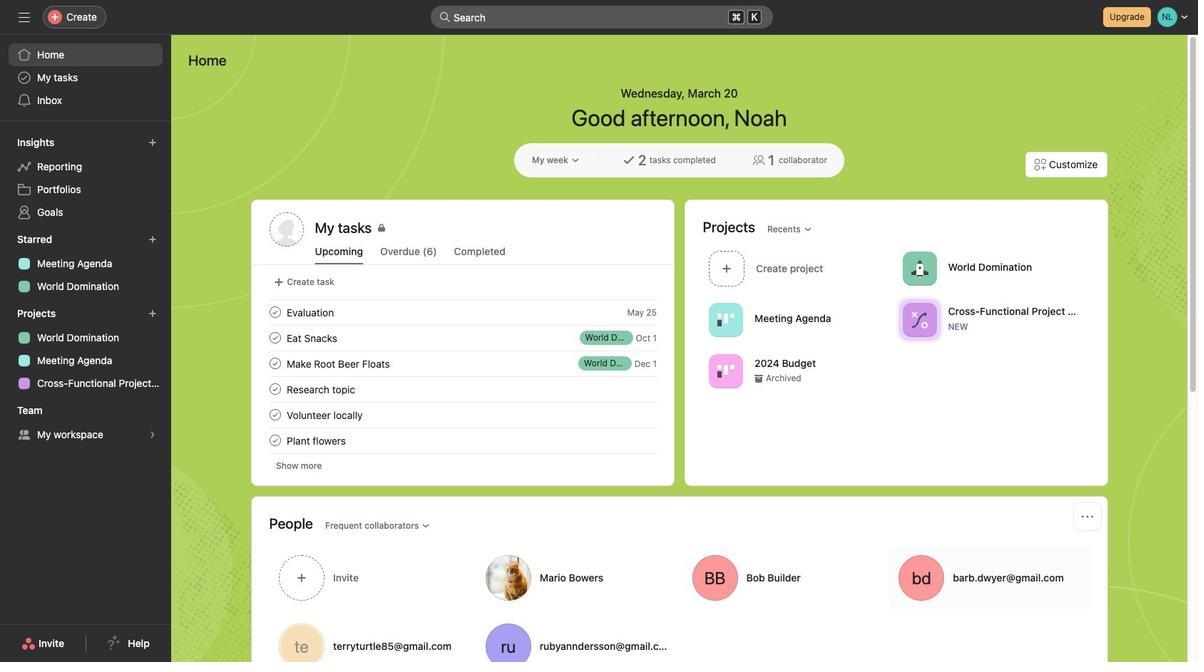Task type: vqa. For each thing, say whether or not it's contained in the screenshot.
Add billing info button
no



Task type: locate. For each thing, give the bounding box(es) containing it.
1 mark complete image from the top
[[266, 304, 284, 321]]

0 vertical spatial mark complete checkbox
[[266, 330, 284, 347]]

5 mark complete image from the top
[[266, 407, 284, 424]]

3 list item from the top
[[252, 351, 674, 377]]

global element
[[0, 35, 171, 121]]

projects element
[[0, 301, 171, 398]]

4 list item from the top
[[252, 377, 674, 402]]

mark complete image for fifth list item from the bottom of the page
[[266, 304, 284, 321]]

0 vertical spatial board image
[[717, 311, 735, 329]]

1 vertical spatial mark complete checkbox
[[266, 381, 284, 398]]

2 vertical spatial mark complete checkbox
[[266, 432, 284, 449]]

None field
[[431, 6, 773, 29]]

Mark complete checkbox
[[266, 304, 284, 321], [266, 381, 284, 398], [266, 432, 284, 449]]

add items to starred image
[[148, 235, 157, 244]]

add profile photo image
[[269, 213, 304, 247]]

6 mark complete image from the top
[[266, 432, 284, 449]]

insights element
[[0, 130, 171, 227]]

1 mark complete checkbox from the top
[[266, 330, 284, 347]]

1 list item from the top
[[252, 300, 674, 325]]

board image
[[717, 311, 735, 329], [717, 363, 735, 380]]

5 list item from the top
[[252, 428, 674, 454]]

mark complete image for 4th list item
[[266, 381, 284, 398]]

2 mark complete checkbox from the top
[[266, 381, 284, 398]]

1 vertical spatial mark complete checkbox
[[266, 355, 284, 372]]

3 mark complete image from the top
[[266, 355, 284, 372]]

4 mark complete image from the top
[[266, 381, 284, 398]]

2 mark complete image from the top
[[266, 330, 284, 347]]

2 mark complete checkbox from the top
[[266, 355, 284, 372]]

3 mark complete checkbox from the top
[[266, 432, 284, 449]]

mark complete image for 2nd list item
[[266, 330, 284, 347]]

actions image
[[1082, 512, 1093, 523]]

0 vertical spatial mark complete checkbox
[[266, 304, 284, 321]]

3 mark complete checkbox from the top
[[266, 407, 284, 424]]

2 vertical spatial mark complete checkbox
[[266, 407, 284, 424]]

mark complete image
[[266, 304, 284, 321], [266, 330, 284, 347], [266, 355, 284, 372], [266, 381, 284, 398], [266, 407, 284, 424], [266, 432, 284, 449]]

Mark complete checkbox
[[266, 330, 284, 347], [266, 355, 284, 372], [266, 407, 284, 424]]

list item
[[252, 300, 674, 325], [252, 325, 674, 351], [252, 351, 674, 377], [252, 377, 674, 402], [252, 428, 674, 454]]

1 vertical spatial board image
[[717, 363, 735, 380]]

1 mark complete checkbox from the top
[[266, 304, 284, 321]]



Task type: describe. For each thing, give the bounding box(es) containing it.
teams element
[[0, 398, 171, 449]]

2 board image from the top
[[717, 363, 735, 380]]

see details, my workspace image
[[148, 431, 157, 440]]

mark complete checkbox for third list item
[[266, 355, 284, 372]]

mark complete checkbox for 1st list item from the bottom
[[266, 432, 284, 449]]

starred element
[[0, 227, 171, 301]]

2 list item from the top
[[252, 325, 674, 351]]

new insights image
[[148, 138, 157, 147]]

1 board image from the top
[[717, 311, 735, 329]]

rocket image
[[911, 260, 928, 277]]

mark complete checkbox for fifth list item from the bottom of the page
[[266, 304, 284, 321]]

mark complete checkbox for 4th list item
[[266, 381, 284, 398]]

Search tasks, projects, and more text field
[[431, 6, 773, 29]]

mark complete image for 1st list item from the bottom
[[266, 432, 284, 449]]

line_and_symbols image
[[911, 311, 928, 329]]

mark complete checkbox for 2nd list item
[[266, 330, 284, 347]]

prominent image
[[440, 11, 451, 23]]

new project or portfolio image
[[148, 310, 157, 318]]

hide sidebar image
[[19, 11, 30, 23]]

mark complete image for third list item
[[266, 355, 284, 372]]



